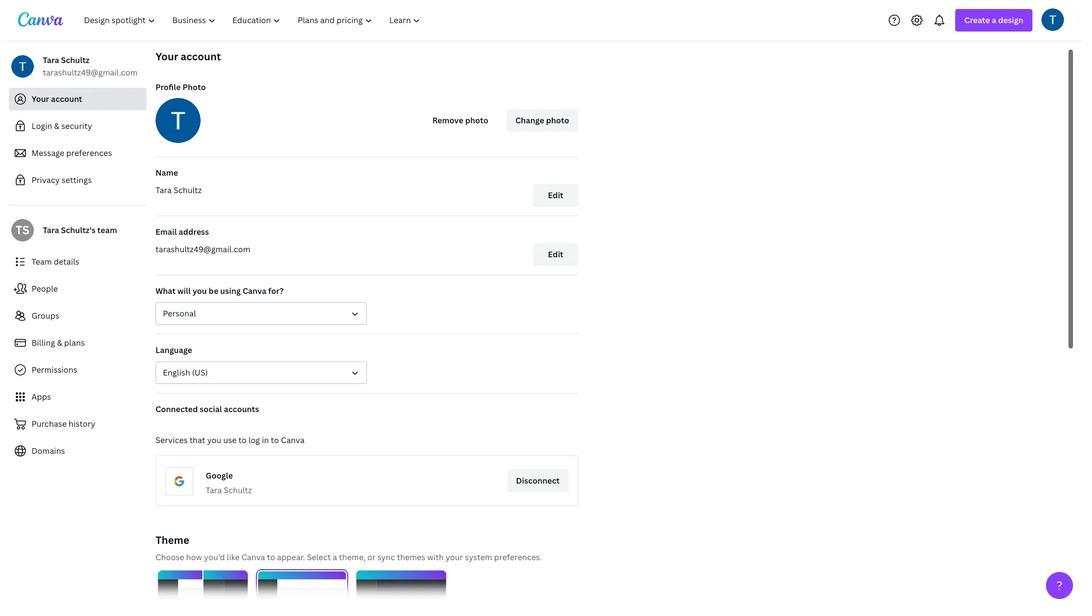 Task type: describe. For each thing, give the bounding box(es) containing it.
tara schultz image
[[1041, 8, 1064, 31]]

connected
[[156, 404, 198, 415]]

system
[[465, 552, 492, 563]]

tara schultz tarashultz49@gmail.com
[[43, 55, 138, 78]]

login & security link
[[9, 115, 147, 138]]

security
[[61, 121, 92, 131]]

social
[[200, 404, 222, 415]]

Language: English (US) button
[[156, 362, 367, 384]]

groups
[[32, 311, 59, 321]]

people link
[[9, 278, 147, 300]]

profile
[[156, 82, 181, 92]]

schultz for tara schultz
[[174, 185, 202, 196]]

people
[[32, 283, 58, 294]]

or
[[367, 552, 376, 563]]

1 horizontal spatial account
[[181, 50, 221, 63]]

permissions link
[[9, 359, 147, 382]]

tara schultz's team
[[43, 225, 117, 236]]

use
[[223, 435, 237, 446]]

tara for tara schultz tarashultz49@gmail.com
[[43, 55, 59, 65]]

profile photo
[[156, 82, 206, 92]]

be
[[209, 286, 218, 296]]

1 vertical spatial canva
[[281, 435, 304, 446]]

history
[[69, 419, 95, 429]]

you for will
[[193, 286, 207, 296]]

accounts
[[224, 404, 259, 415]]

tara schultz's team element
[[11, 219, 34, 242]]

groups link
[[9, 305, 147, 327]]

themes
[[397, 552, 425, 563]]

remove photo
[[432, 115, 488, 126]]

team
[[97, 225, 117, 236]]

settings
[[62, 175, 92, 185]]

your account link
[[9, 88, 147, 110]]

team details link
[[9, 251, 147, 273]]

billing & plans link
[[9, 332, 147, 354]]

create a design button
[[955, 9, 1032, 32]]

canva for what
[[243, 286, 266, 296]]

plans
[[64, 338, 85, 348]]

edit for tara schultz
[[548, 190, 563, 201]]

remove photo button
[[423, 109, 497, 132]]

theme,
[[339, 552, 365, 563]]

billing
[[32, 338, 55, 348]]

a inside "theme choose how you'd like canva to appear. select a theme, or sync themes with your system preferences."
[[333, 552, 337, 563]]

your
[[446, 552, 463, 563]]

Personal button
[[156, 303, 367, 325]]

tara schultz's team image
[[11, 219, 34, 242]]

will
[[177, 286, 191, 296]]

choose
[[156, 552, 184, 563]]

message preferences
[[32, 148, 112, 158]]

sync
[[377, 552, 395, 563]]

to inside "theme choose how you'd like canva to appear. select a theme, or sync themes with your system preferences."
[[267, 552, 275, 563]]

change photo button
[[506, 109, 578, 132]]

purchase
[[32, 419, 67, 429]]

english
[[163, 367, 190, 378]]

tara inside google tara schultz
[[206, 485, 222, 496]]

1 horizontal spatial tarashultz49@gmail.com
[[156, 244, 250, 255]]

top level navigation element
[[77, 9, 430, 32]]

you'd
[[204, 552, 225, 563]]

to right in at the left bottom of page
[[271, 435, 279, 446]]

using
[[220, 286, 241, 296]]

team details
[[32, 256, 79, 267]]

email address
[[156, 227, 209, 237]]

privacy
[[32, 175, 60, 185]]

google tara schultz
[[206, 471, 252, 496]]

how
[[186, 552, 202, 563]]

domains
[[32, 446, 65, 456]]

personal
[[163, 308, 196, 319]]

services that you use to log in to canva
[[156, 435, 304, 446]]

photo for remove photo
[[465, 115, 488, 126]]

english (us)
[[163, 367, 208, 378]]

you for that
[[207, 435, 221, 446]]

create a design
[[964, 15, 1023, 25]]



Task type: vqa. For each thing, say whether or not it's contained in the screenshot.
the projects
no



Task type: locate. For each thing, give the bounding box(es) containing it.
name
[[156, 167, 178, 178]]

0 vertical spatial tarashultz49@gmail.com
[[43, 67, 138, 78]]

create
[[964, 15, 990, 25]]

tara inside tara schultz tarashultz49@gmail.com
[[43, 55, 59, 65]]

language
[[156, 345, 192, 356]]

edit
[[548, 190, 563, 201], [548, 249, 563, 260]]

you left be
[[193, 286, 207, 296]]

1 vertical spatial account
[[51, 94, 82, 104]]

schultz inside google tara schultz
[[224, 485, 252, 496]]

your
[[156, 50, 178, 63], [32, 94, 49, 104]]

preferences
[[66, 148, 112, 158]]

0 horizontal spatial account
[[51, 94, 82, 104]]

& for billing
[[57, 338, 62, 348]]

0 vertical spatial canva
[[243, 286, 266, 296]]

canva for theme
[[242, 552, 265, 563]]

0 horizontal spatial your account
[[32, 94, 82, 104]]

0 vertical spatial account
[[181, 50, 221, 63]]

2 horizontal spatial schultz
[[224, 485, 252, 496]]

schultz up your account link at the left of the page
[[61, 55, 89, 65]]

preferences.
[[494, 552, 542, 563]]

apps link
[[9, 386, 147, 409]]

schultz
[[61, 55, 89, 65], [174, 185, 202, 196], [224, 485, 252, 496]]

your account up photo
[[156, 50, 221, 63]]

address
[[179, 227, 209, 237]]

1 vertical spatial schultz
[[174, 185, 202, 196]]

0 vertical spatial a
[[992, 15, 996, 25]]

0 horizontal spatial a
[[333, 552, 337, 563]]

apps
[[32, 392, 51, 402]]

0 horizontal spatial photo
[[465, 115, 488, 126]]

edit button for tara schultz
[[533, 184, 578, 207]]

1 vertical spatial you
[[207, 435, 221, 446]]

what will you be using canva for?
[[156, 286, 284, 296]]

1 vertical spatial your account
[[32, 94, 82, 104]]

tarashultz49@gmail.com down address on the left top
[[156, 244, 250, 255]]

privacy settings
[[32, 175, 92, 185]]

schultz for tara schultz tarashultz49@gmail.com
[[61, 55, 89, 65]]

a left design
[[992, 15, 996, 25]]

schultz's
[[61, 225, 96, 236]]

with
[[427, 552, 444, 563]]

2 vertical spatial schultz
[[224, 485, 252, 496]]

&
[[54, 121, 59, 131], [57, 338, 62, 348]]

your up the 'login'
[[32, 94, 49, 104]]

canva left for?
[[243, 286, 266, 296]]

billing & plans
[[32, 338, 85, 348]]

0 horizontal spatial your
[[32, 94, 49, 104]]

canva right like
[[242, 552, 265, 563]]

canva inside "theme choose how you'd like canva to appear. select a theme, or sync themes with your system preferences."
[[242, 552, 265, 563]]

2 edit from the top
[[548, 249, 563, 260]]

details
[[54, 256, 79, 267]]

2 edit button from the top
[[533, 243, 578, 266]]

0 vertical spatial your
[[156, 50, 178, 63]]

purchase history link
[[9, 413, 147, 436]]

team
[[32, 256, 52, 267]]

& for login
[[54, 121, 59, 131]]

0 vertical spatial schultz
[[61, 55, 89, 65]]

tara for tara schultz's team
[[43, 225, 59, 236]]

1 vertical spatial edit
[[548, 249, 563, 260]]

2 photo from the left
[[546, 115, 569, 126]]

1 vertical spatial &
[[57, 338, 62, 348]]

tara left schultz's at the top of page
[[43, 225, 59, 236]]

change photo
[[515, 115, 569, 126]]

domains link
[[9, 440, 147, 463]]

login & security
[[32, 121, 92, 131]]

1 vertical spatial your
[[32, 94, 49, 104]]

privacy settings link
[[9, 169, 147, 192]]

& left the plans in the bottom left of the page
[[57, 338, 62, 348]]

0 vertical spatial you
[[193, 286, 207, 296]]

permissions
[[32, 365, 77, 375]]

account
[[181, 50, 221, 63], [51, 94, 82, 104]]

schultz down name
[[174, 185, 202, 196]]

design
[[998, 15, 1023, 25]]

0 vertical spatial &
[[54, 121, 59, 131]]

account up photo
[[181, 50, 221, 63]]

1 edit from the top
[[548, 190, 563, 201]]

that
[[190, 435, 205, 446]]

login
[[32, 121, 52, 131]]

account up login & security
[[51, 94, 82, 104]]

0 horizontal spatial tarashultz49@gmail.com
[[43, 67, 138, 78]]

?
[[1056, 578, 1063, 594]]

1 vertical spatial tarashultz49@gmail.com
[[156, 244, 250, 255]]

theme
[[156, 534, 189, 547]]

to left appear.
[[267, 552, 275, 563]]

services
[[156, 435, 188, 446]]

message
[[32, 148, 64, 158]]

email
[[156, 227, 177, 237]]

connected social accounts
[[156, 404, 259, 415]]

0 vertical spatial your account
[[156, 50, 221, 63]]

None button
[[158, 571, 248, 609], [257, 571, 347, 609], [356, 571, 446, 609], [158, 571, 248, 609], [257, 571, 347, 609], [356, 571, 446, 609]]

log
[[248, 435, 260, 446]]

your up profile
[[156, 50, 178, 63]]

tara
[[43, 55, 59, 65], [156, 185, 172, 196], [43, 225, 59, 236], [206, 485, 222, 496]]

in
[[262, 435, 269, 446]]

photo for change photo
[[546, 115, 569, 126]]

your account up login & security
[[32, 94, 82, 104]]

appear.
[[277, 552, 305, 563]]

select
[[307, 552, 331, 563]]

a inside dropdown button
[[992, 15, 996, 25]]

tara up your account link at the left of the page
[[43, 55, 59, 65]]

tara for tara schultz
[[156, 185, 172, 196]]

1 horizontal spatial photo
[[546, 115, 569, 126]]

photo right the remove on the left top of page
[[465, 115, 488, 126]]

google
[[206, 471, 233, 481]]

1 photo from the left
[[465, 115, 488, 126]]

canva right in at the left bottom of page
[[281, 435, 304, 446]]

purchase history
[[32, 419, 95, 429]]

1 vertical spatial edit button
[[533, 243, 578, 266]]

photo
[[465, 115, 488, 126], [546, 115, 569, 126]]

photo right change
[[546, 115, 569, 126]]

you left use
[[207, 435, 221, 446]]

schultz down google
[[224, 485, 252, 496]]

for?
[[268, 286, 284, 296]]

remove
[[432, 115, 463, 126]]

to left log
[[238, 435, 247, 446]]

to
[[238, 435, 247, 446], [271, 435, 279, 446], [267, 552, 275, 563]]

a right "select"
[[333, 552, 337, 563]]

1 horizontal spatial your account
[[156, 50, 221, 63]]

disconnect
[[516, 476, 560, 486]]

1 horizontal spatial your
[[156, 50, 178, 63]]

schultz inside tara schultz tarashultz49@gmail.com
[[61, 55, 89, 65]]

2 vertical spatial canva
[[242, 552, 265, 563]]

1 horizontal spatial schultz
[[174, 185, 202, 196]]

like
[[227, 552, 240, 563]]

you
[[193, 286, 207, 296], [207, 435, 221, 446]]

(us)
[[192, 367, 208, 378]]

1 horizontal spatial a
[[992, 15, 996, 25]]

canva
[[243, 286, 266, 296], [281, 435, 304, 446], [242, 552, 265, 563]]

message preferences link
[[9, 142, 147, 165]]

change
[[515, 115, 544, 126]]

tara down google
[[206, 485, 222, 496]]

disconnect button
[[507, 470, 569, 493]]

what
[[156, 286, 176, 296]]

edit button for tarashultz49@gmail.com
[[533, 243, 578, 266]]

theme choose how you'd like canva to appear. select a theme, or sync themes with your system preferences.
[[156, 534, 542, 563]]

0 vertical spatial edit
[[548, 190, 563, 201]]

0 horizontal spatial schultz
[[61, 55, 89, 65]]

1 vertical spatial a
[[333, 552, 337, 563]]

& inside 'link'
[[54, 121, 59, 131]]

tara schultz
[[156, 185, 202, 196]]

1 edit button from the top
[[533, 184, 578, 207]]

0 vertical spatial edit button
[[533, 184, 578, 207]]

edit for tarashultz49@gmail.com
[[548, 249, 563, 260]]

& right the 'login'
[[54, 121, 59, 131]]

tarashultz49@gmail.com up your account link at the left of the page
[[43, 67, 138, 78]]

a
[[992, 15, 996, 25], [333, 552, 337, 563]]

? button
[[1046, 573, 1073, 600]]

tara down name
[[156, 185, 172, 196]]

photo
[[183, 82, 206, 92]]



